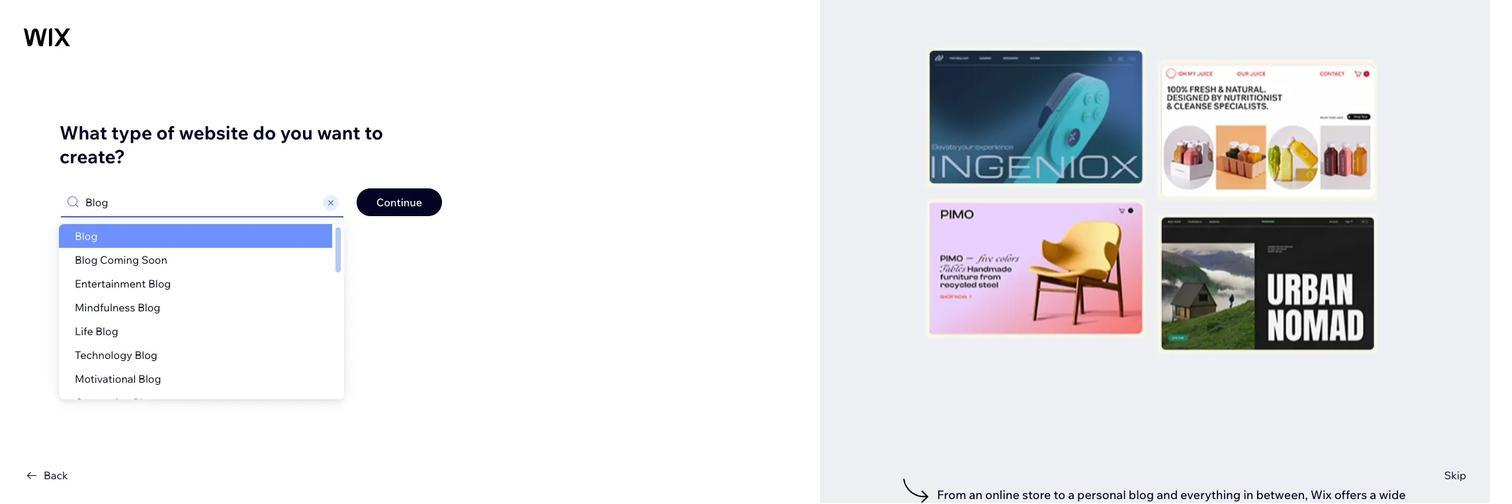 Task type: locate. For each thing, give the bounding box(es) containing it.
blog left coming
[[75, 254, 98, 267]]

quarantine
[[75, 397, 131, 410]]

life blog
[[75, 325, 118, 338]]

a
[[1069, 488, 1075, 503], [1371, 488, 1377, 503]]

everything
[[1181, 488, 1241, 503]]

0 horizontal spatial type
[[111, 121, 152, 144]]

blog right the "life"
[[96, 325, 118, 338]]

1 vertical spatial want
[[1271, 504, 1298, 504]]

blog for technology blog
[[135, 349, 157, 362]]

type inside what type of website do you want to create?
[[111, 121, 152, 144]]

1 vertical spatial to
[[1054, 488, 1066, 503]]

blog down soon
[[148, 277, 171, 291]]

in
[[1244, 488, 1254, 503]]

0 horizontal spatial want
[[317, 121, 361, 144]]

0 vertical spatial you
[[280, 121, 313, 144]]

to
[[365, 121, 383, 144], [1054, 488, 1066, 503], [1301, 504, 1313, 504]]

you inside from an online store to a personal blog and everything in between, wix offers a wide range of professional tools and apps for the type of site you want to build.
[[1248, 504, 1269, 504]]

technology
[[75, 349, 132, 362]]

site
[[1225, 504, 1245, 504]]

blog option
[[59, 224, 332, 248]]

blog for mindfulness blog
[[138, 301, 160, 314]]

of left website
[[156, 121, 175, 144]]

blog
[[75, 230, 98, 243], [75, 254, 98, 267], [148, 277, 171, 291], [138, 301, 160, 314], [96, 325, 118, 338], [135, 349, 157, 362], [138, 373, 161, 386], [133, 397, 156, 410]]

continue button
[[357, 189, 442, 216]]

0 vertical spatial and
[[1157, 488, 1178, 503]]

back
[[44, 469, 68, 483]]

life
[[75, 325, 93, 338]]

1 horizontal spatial type
[[1183, 504, 1208, 504]]

1 horizontal spatial a
[[1371, 488, 1377, 503]]

blog down motivational blog
[[133, 397, 156, 410]]

you
[[280, 121, 313, 144], [1248, 504, 1269, 504]]

Search for your business or site type field
[[81, 189, 321, 216]]

1 horizontal spatial you
[[1248, 504, 1269, 504]]

0 vertical spatial to
[[365, 121, 383, 144]]

blog
[[1129, 488, 1155, 503]]

1 vertical spatial you
[[1248, 504, 1269, 504]]

personal
[[1078, 488, 1127, 503]]

0 horizontal spatial a
[[1069, 488, 1075, 503]]

2 vertical spatial to
[[1301, 504, 1313, 504]]

create?
[[60, 145, 125, 168]]

offers
[[1335, 488, 1368, 503]]

and
[[1157, 488, 1178, 503], [1089, 504, 1110, 504]]

0 vertical spatial want
[[317, 121, 361, 144]]

entertainment
[[75, 277, 146, 291]]

of down everything at bottom
[[1211, 504, 1222, 504]]

quarantine blog
[[75, 397, 156, 410]]

want inside what type of website do you want to create?
[[317, 121, 361, 144]]

list box
[[59, 224, 344, 415]]

blog down technology blog
[[138, 373, 161, 386]]

2 horizontal spatial to
[[1301, 504, 1313, 504]]

technology blog
[[75, 349, 157, 362]]

a left wide on the right bottom of the page
[[1371, 488, 1377, 503]]

blog up blog coming soon
[[75, 230, 98, 243]]

build.
[[1315, 504, 1347, 504]]

1 vertical spatial type
[[1183, 504, 1208, 504]]

1 horizontal spatial want
[[1271, 504, 1298, 504]]

type up create?
[[111, 121, 152, 144]]

2 horizontal spatial of
[[1211, 504, 1222, 504]]

you right do
[[280, 121, 313, 144]]

blog for life blog
[[96, 325, 118, 338]]

a up 'tools' on the bottom right of page
[[1069, 488, 1075, 503]]

do
[[253, 121, 276, 144]]

the
[[1161, 504, 1180, 504]]

blog up motivational blog
[[135, 349, 157, 362]]

1 horizontal spatial and
[[1157, 488, 1178, 503]]

blog inside option
[[75, 230, 98, 243]]

1 vertical spatial and
[[1089, 504, 1110, 504]]

1 horizontal spatial to
[[1054, 488, 1066, 503]]

mindfulness
[[75, 301, 135, 314]]

blog for entertainment blog
[[148, 277, 171, 291]]

continue
[[377, 196, 422, 209]]

0 horizontal spatial to
[[365, 121, 383, 144]]

of down an
[[973, 504, 984, 504]]

you down in
[[1248, 504, 1269, 504]]

type inside from an online store to a personal blog and everything in between, wix offers a wide range of professional tools and apps for the type of site you want to build.
[[1183, 504, 1208, 504]]

and down personal
[[1089, 504, 1110, 504]]

and up the
[[1157, 488, 1178, 503]]

wide
[[1380, 488, 1407, 503]]

want
[[317, 121, 361, 144], [1271, 504, 1298, 504]]

blog down the entertainment blog on the bottom left of the page
[[138, 301, 160, 314]]

0 horizontal spatial you
[[280, 121, 313, 144]]

skip
[[1445, 469, 1467, 483]]

0 horizontal spatial and
[[1089, 504, 1110, 504]]

0 vertical spatial type
[[111, 121, 152, 144]]

professional
[[987, 504, 1056, 504]]

type
[[111, 121, 152, 144], [1183, 504, 1208, 504]]

wix
[[1311, 488, 1332, 503]]

type down everything at bottom
[[1183, 504, 1208, 504]]

0 horizontal spatial of
[[156, 121, 175, 144]]

of
[[156, 121, 175, 144], [973, 504, 984, 504], [1211, 504, 1222, 504]]



Task type: describe. For each thing, give the bounding box(es) containing it.
from an online store to a personal blog and everything in between, wix offers a wide range of professional tools and apps for the type of site you want to build.
[[938, 488, 1407, 504]]

mindfulness blog
[[75, 301, 160, 314]]

list box containing blog
[[59, 224, 344, 415]]

want inside from an online store to a personal blog and everything in between, wix offers a wide range of professional tools and apps for the type of site you want to build.
[[1271, 504, 1298, 504]]

what
[[60, 121, 107, 144]]

between,
[[1257, 488, 1309, 503]]

motivational blog
[[75, 373, 161, 386]]

what type of website do you want to create?
[[60, 121, 383, 168]]

an
[[970, 488, 983, 503]]

motivational
[[75, 373, 136, 386]]

apps
[[1113, 504, 1140, 504]]

from
[[938, 488, 967, 503]]

to inside what type of website do you want to create?
[[365, 121, 383, 144]]

tools
[[1058, 504, 1086, 504]]

2 a from the left
[[1371, 488, 1377, 503]]

online
[[986, 488, 1020, 503]]

blog coming soon
[[75, 254, 167, 267]]

blog for quarantine blog
[[133, 397, 156, 410]]

range
[[938, 504, 970, 504]]

store
[[1023, 488, 1052, 503]]

soon
[[141, 254, 167, 267]]

you inside what type of website do you want to create?
[[280, 121, 313, 144]]

back button
[[24, 468, 68, 484]]

website
[[179, 121, 249, 144]]

blog for motivational blog
[[138, 373, 161, 386]]

1 a from the left
[[1069, 488, 1075, 503]]

1 horizontal spatial of
[[973, 504, 984, 504]]

entertainment blog
[[75, 277, 171, 291]]

coming
[[100, 254, 139, 267]]

for
[[1143, 504, 1159, 504]]

skip button
[[1445, 468, 1467, 484]]

of inside what type of website do you want to create?
[[156, 121, 175, 144]]



Task type: vqa. For each thing, say whether or not it's contained in the screenshot.
you to the left
yes



